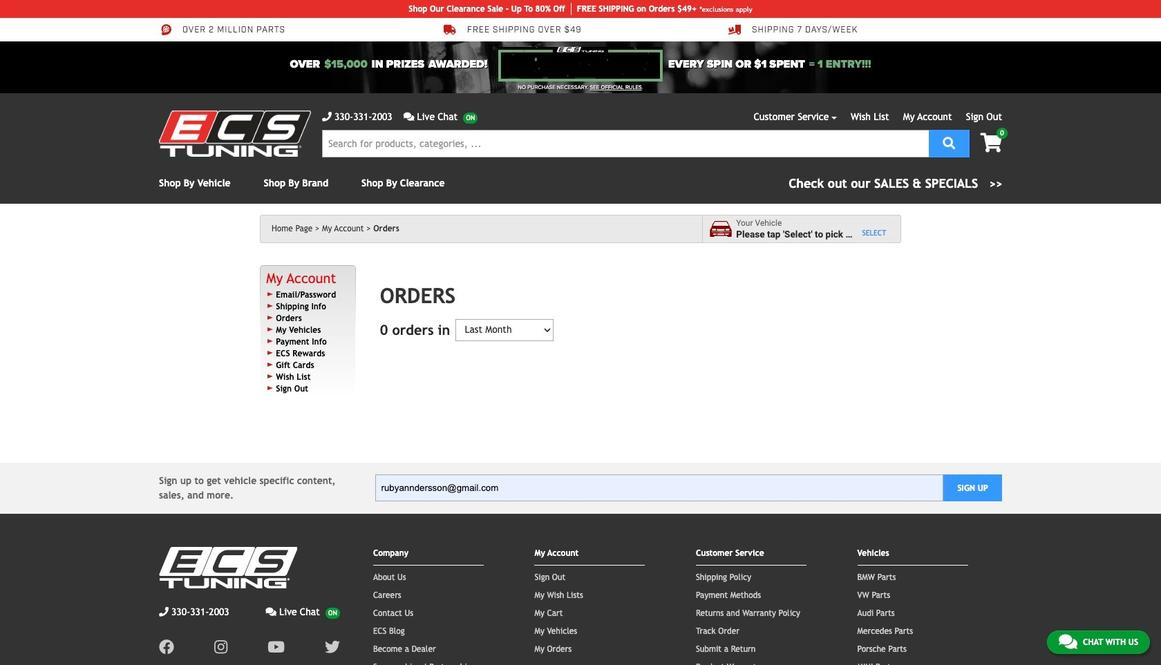 Task type: locate. For each thing, give the bounding box(es) containing it.
0 vertical spatial comments image
[[404, 112, 415, 122]]

1 horizontal spatial comments image
[[404, 112, 415, 122]]

facebook logo image
[[159, 640, 174, 655]]

Email email field
[[375, 475, 944, 502]]

phone image
[[322, 112, 332, 122]]

ecs tuning 'spin to win' contest logo image
[[499, 47, 663, 82]]

0 horizontal spatial comments image
[[266, 608, 277, 617]]

2 ecs tuning image from the top
[[159, 547, 297, 589]]

0 vertical spatial ecs tuning image
[[159, 111, 311, 157]]

comments image
[[404, 112, 415, 122], [266, 608, 277, 617]]

1 vertical spatial comments image
[[266, 608, 277, 617]]

comments image for phone icon
[[266, 608, 277, 617]]

ecs tuning image
[[159, 111, 311, 157], [159, 547, 297, 589]]

phone image
[[159, 608, 169, 617]]

1 vertical spatial ecs tuning image
[[159, 547, 297, 589]]

1 ecs tuning image from the top
[[159, 111, 311, 157]]



Task type: vqa. For each thing, say whether or not it's contained in the screenshot.
the middle &
no



Task type: describe. For each thing, give the bounding box(es) containing it.
search image
[[943, 137, 956, 149]]

comments image
[[1059, 634, 1078, 651]]

Search text field
[[322, 130, 930, 158]]

twitter logo image
[[325, 640, 340, 655]]

youtube logo image
[[268, 640, 285, 655]]

instagram logo image
[[214, 640, 228, 655]]

comments image for phone image
[[404, 112, 415, 122]]



